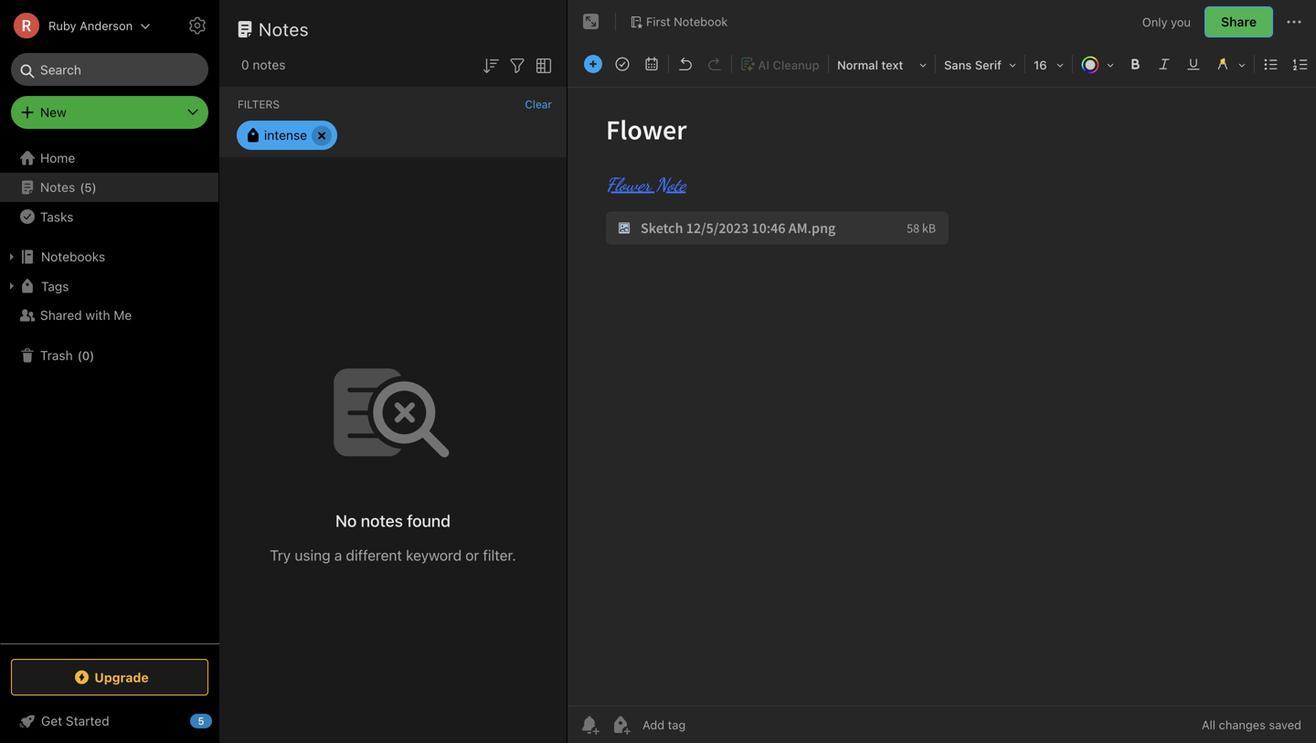 Task type: locate. For each thing, give the bounding box(es) containing it.
( for notes
[[80, 180, 84, 194]]

notes down home
[[40, 180, 75, 195]]

only you
[[1143, 15, 1192, 29]]

normal text
[[838, 58, 904, 72]]

click to collapse image
[[213, 710, 226, 732]]

clear
[[525, 98, 552, 111]]

new button
[[11, 96, 209, 129]]

5 down home link
[[84, 180, 92, 194]]

0 right trash
[[82, 349, 90, 362]]

) inside notes ( 5 )
[[92, 180, 97, 194]]

first notebook button
[[624, 9, 735, 35]]

try
[[270, 547, 291, 564]]

1 vertical spatial 5
[[198, 716, 204, 728]]

underline image
[[1182, 51, 1207, 77]]

serif
[[976, 58, 1002, 72]]

trash
[[40, 348, 73, 363]]

sans
[[945, 58, 972, 72]]

0 vertical spatial notes
[[259, 18, 309, 40]]

Note Editor text field
[[568, 88, 1317, 706]]

add a reminder image
[[579, 714, 601, 736]]

using
[[295, 547, 331, 564]]

try using a different keyword or filter.
[[270, 547, 516, 564]]

0 horizontal spatial notes
[[253, 57, 286, 72]]

1 vertical spatial notes
[[40, 180, 75, 195]]

Add tag field
[[641, 717, 778, 733]]

first notebook
[[647, 15, 728, 28]]

Account field
[[0, 7, 151, 44]]

tree
[[0, 144, 219, 643]]

0 inside 'trash ( 0 )'
[[82, 349, 90, 362]]

notes up different
[[361, 511, 403, 531]]

notes up the filters
[[253, 57, 286, 72]]

more actions image
[[1284, 11, 1306, 33]]

) right trash
[[90, 349, 95, 362]]

new
[[40, 105, 67, 120]]

(
[[80, 180, 84, 194], [77, 349, 82, 362]]

Highlight field
[[1209, 51, 1253, 78]]

anderson
[[80, 19, 133, 32]]

0 vertical spatial )
[[92, 180, 97, 194]]

( inside notes ( 5 )
[[80, 180, 84, 194]]

notes ( 5 )
[[40, 180, 97, 195]]

1 horizontal spatial 0
[[241, 57, 249, 72]]

expand notebooks image
[[5, 250, 19, 264]]

notes for no
[[361, 511, 403, 531]]

with
[[86, 308, 110, 323]]

1 vertical spatial )
[[90, 349, 95, 362]]

text
[[882, 58, 904, 72]]

trash ( 0 )
[[40, 348, 95, 363]]

0 vertical spatial notes
[[253, 57, 286, 72]]

None search field
[[24, 53, 196, 86]]

5 left click to collapse icon
[[198, 716, 204, 728]]

notes
[[253, 57, 286, 72], [361, 511, 403, 531]]

notes up the 0 notes at left
[[259, 18, 309, 40]]

More actions field
[[1284, 7, 1306, 37]]

only
[[1143, 15, 1168, 29]]

first
[[647, 15, 671, 28]]

) down home link
[[92, 180, 97, 194]]

changes
[[1220, 718, 1267, 732]]

0 vertical spatial (
[[80, 180, 84, 194]]

0 horizontal spatial notes
[[40, 180, 75, 195]]

0 vertical spatial 5
[[84, 180, 92, 194]]

)
[[92, 180, 97, 194], [90, 349, 95, 362]]

notes
[[259, 18, 309, 40], [40, 180, 75, 195]]

) inside 'trash ( 0 )'
[[90, 349, 95, 362]]

1 vertical spatial (
[[77, 349, 82, 362]]

a
[[335, 547, 342, 564]]

Add filters field
[[507, 53, 529, 77]]

undo image
[[673, 51, 699, 77]]

notes for notes ( 5 )
[[40, 180, 75, 195]]

1 vertical spatial notes
[[361, 511, 403, 531]]

you
[[1172, 15, 1192, 29]]

tags
[[41, 279, 69, 294]]

1 horizontal spatial notes
[[361, 511, 403, 531]]

0
[[241, 57, 249, 72], [82, 349, 90, 362]]

1 horizontal spatial 5
[[198, 716, 204, 728]]

0 horizontal spatial 0
[[82, 349, 90, 362]]

numbered list image
[[1289, 51, 1314, 77]]

tags button
[[0, 272, 219, 301]]

0 up the filters
[[241, 57, 249, 72]]

1 horizontal spatial notes
[[259, 18, 309, 40]]

tasks button
[[0, 202, 219, 231]]

) for trash
[[90, 349, 95, 362]]

note window element
[[568, 0, 1317, 744]]

0 horizontal spatial 5
[[84, 180, 92, 194]]

Insert field
[[580, 51, 607, 77]]

intense
[[264, 128, 307, 143]]

( down home link
[[80, 180, 84, 194]]

( for trash
[[77, 349, 82, 362]]

View options field
[[529, 53, 555, 77]]

5 inside notes ( 5 )
[[84, 180, 92, 194]]

5
[[84, 180, 92, 194], [198, 716, 204, 728]]

notes for 0
[[253, 57, 286, 72]]

me
[[114, 308, 132, 323]]

or
[[466, 547, 479, 564]]

bulleted list image
[[1259, 51, 1285, 77]]

1 vertical spatial 0
[[82, 349, 90, 362]]

tree containing home
[[0, 144, 219, 643]]

add tag image
[[610, 714, 632, 736]]

( inside 'trash ( 0 )'
[[77, 349, 82, 362]]

( right trash
[[77, 349, 82, 362]]

started
[[66, 714, 109, 729]]



Task type: describe. For each thing, give the bounding box(es) containing it.
shared with me
[[40, 308, 132, 323]]

home
[[40, 150, 75, 166]]

Help and Learning task checklist field
[[0, 707, 219, 736]]

settings image
[[187, 15, 209, 37]]

notes for notes
[[259, 18, 309, 40]]

filters
[[238, 98, 280, 111]]

upgrade
[[94, 670, 149, 685]]

expand tags image
[[5, 279, 19, 294]]

notebook
[[674, 15, 728, 28]]

notebooks
[[41, 249, 105, 264]]

share
[[1222, 14, 1258, 29]]

5 inside help and learning task checklist field
[[198, 716, 204, 728]]

Search text field
[[24, 53, 196, 86]]

tasks
[[40, 209, 74, 224]]

no notes found
[[336, 511, 451, 531]]

ruby anderson
[[48, 19, 133, 32]]

all
[[1203, 718, 1216, 732]]

calendar event image
[[639, 51, 665, 77]]

italic image
[[1152, 51, 1178, 77]]

notebooks link
[[0, 242, 219, 272]]

task image
[[610, 51, 636, 77]]

bold image
[[1123, 51, 1149, 77]]

shared
[[40, 308, 82, 323]]

home link
[[0, 144, 219, 173]]

Font color field
[[1076, 51, 1121, 78]]

Font size field
[[1028, 51, 1071, 78]]

found
[[407, 511, 451, 531]]

add filters image
[[507, 55, 529, 77]]

get
[[41, 714, 62, 729]]

expand note image
[[581, 11, 603, 33]]

filter.
[[483, 547, 516, 564]]

upgrade button
[[11, 659, 209, 696]]

Heading level field
[[831, 51, 934, 78]]

get started
[[41, 714, 109, 729]]

shared with me link
[[0, 301, 219, 330]]

Sort options field
[[480, 53, 502, 77]]

saved
[[1270, 718, 1302, 732]]

clear button
[[525, 98, 552, 111]]

ruby
[[48, 19, 76, 32]]

keyword
[[406, 547, 462, 564]]

no
[[336, 511, 357, 531]]

all changes saved
[[1203, 718, 1302, 732]]

0 vertical spatial 0
[[241, 57, 249, 72]]

share button
[[1206, 7, 1273, 37]]

intense button
[[237, 121, 338, 150]]

0 notes
[[241, 57, 286, 72]]

sans serif
[[945, 58, 1002, 72]]

different
[[346, 547, 402, 564]]

normal
[[838, 58, 879, 72]]

) for notes
[[92, 180, 97, 194]]

Font family field
[[938, 51, 1023, 78]]

16
[[1034, 58, 1048, 72]]



Task type: vqa. For each thing, say whether or not it's contained in the screenshot.
Privacy
no



